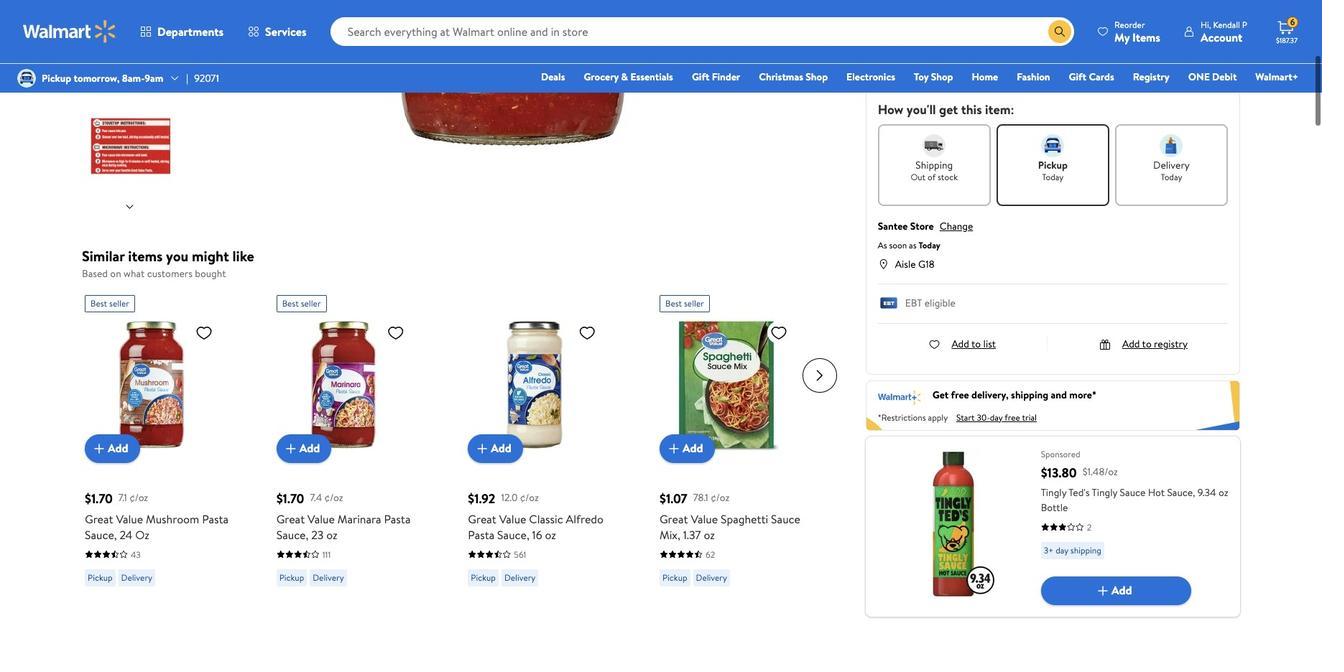 Task type: describe. For each thing, give the bounding box(es) containing it.
purchase
[[958, 32, 997, 46]]

fashion link
[[1011, 69, 1057, 85]]

30-
[[977, 396, 990, 408]]

electronics link
[[840, 69, 902, 85]]

add to cart image for the great value marinara pasta sauce, 23 oz image
[[282, 424, 299, 442]]

toy
[[914, 70, 929, 84]]

oz inside $1.92 12.0 ¢/oz great value classic alfredo pasta sauce, 16 oz
[[545, 511, 556, 527]]

grocery & essentials link
[[577, 69, 680, 85]]

add to cart image for the great value mushroom pasta sauce, 24 oz image
[[91, 424, 108, 442]]

gift finder
[[692, 70, 740, 84]]

registry link
[[1127, 69, 1176, 85]]

you'll
[[907, 85, 936, 103]]

marinara
[[338, 496, 381, 511]]

one-time purchase
[[913, 32, 997, 46]]

delivery for $1.07 great value spaghetti sauce mix, 1.37 oz
[[696, 556, 727, 568]]

best seller for $1.70
[[91, 281, 129, 294]]

sauce, inside $1.70 great value mushroom pasta sauce, 24 oz
[[85, 511, 117, 527]]

delivery for $1.70 great value mushroom pasta sauce, 24 oz
[[121, 556, 152, 568]]

delivery down 'intent image for delivery'
[[1154, 142, 1190, 157]]

great value traditional pasta sauce, 24 oz - image 4 of 8 image
[[89, 0, 173, 80]]

great inside $1.70 great value mushroom pasta sauce, 24 oz
[[85, 496, 113, 511]]

8am-
[[122, 71, 145, 85]]

add to favorites list, great value classic alfredo pasta sauce, 16 oz image
[[579, 308, 596, 326]]

essentials
[[631, 70, 673, 84]]

add button for $1.07 great value spaghetti sauce mix, 1.37 oz
[[660, 419, 715, 447]]

add to list button
[[929, 321, 996, 335]]

sponsored $13.80 tingly ted's tingly sauce hot sauce, 9.34 oz bottle
[[1041, 432, 1229, 499]]

bottle
[[1041, 485, 1068, 499]]

customers
[[147, 251, 193, 265]]

spaghetti
[[721, 496, 768, 511]]

santee store change as soon as today
[[878, 203, 973, 236]]

walmart image
[[23, 20, 116, 43]]

7.4
[[310, 475, 322, 490]]

add to favorites list, great value spaghetti sauce mix, 1.37 oz image
[[770, 308, 788, 326]]

hi, kendall p account
[[1201, 18, 1248, 45]]

0 vertical spatial free
[[951, 372, 969, 386]]

gift cards link
[[1063, 69, 1121, 85]]

23
[[311, 511, 324, 527]]

fashion
[[1017, 70, 1050, 84]]

services button
[[236, 14, 319, 49]]

on
[[110, 251, 121, 265]]

item:
[[985, 85, 1015, 103]]

intent image for pickup image
[[1042, 119, 1065, 142]]

reorder my items
[[1115, 18, 1161, 45]]

store
[[910, 203, 934, 218]]

sponsored
[[1041, 432, 1081, 445]]

home link
[[965, 69, 1005, 85]]

and
[[1051, 372, 1067, 386]]

oz inside $1.70 7.4 ¢/oz great value marinara pasta sauce, 23 oz
[[326, 511, 337, 527]]

product group containing $1.92
[[468, 273, 628, 593]]

hot
[[1148, 470, 1165, 484]]

eligible
[[925, 280, 956, 295]]

gift finder link
[[686, 69, 747, 85]]

one debit link
[[1182, 69, 1244, 85]]

classic
[[529, 496, 563, 511]]

bought
[[195, 251, 226, 265]]

ted's
[[1069, 470, 1090, 484]]

to for list
[[972, 321, 981, 335]]

add to favorites list, great value marinara pasta sauce, 23 oz image
[[387, 308, 404, 326]]

get free delivery, shipping and more*
[[933, 372, 1097, 386]]

shipping inside banner
[[1011, 372, 1049, 386]]

3+ day shipping
[[1044, 529, 1102, 541]]

items
[[128, 231, 163, 250]]

like
[[232, 231, 254, 250]]

cards
[[1089, 70, 1114, 84]]

mushroom
[[146, 496, 199, 511]]

intent image for delivery image
[[1160, 119, 1183, 142]]

shop for toy shop
[[931, 70, 953, 84]]

sauce, inside $1.92 12.0 ¢/oz great value classic alfredo pasta sauce, 16 oz
[[497, 511, 529, 527]]

oz inside sponsored $13.80 tingly ted's tingly sauce hot sauce, 9.34 oz bottle
[[1219, 470, 1229, 484]]

16
[[532, 511, 542, 527]]

mix,
[[660, 511, 680, 527]]

great value traditional pasta sauce, 24 oz - image 5 of 8 image
[[89, 88, 173, 172]]

sauce, inside sponsored $13.80 tingly ted's tingly sauce hot sauce, 9.34 oz bottle
[[1167, 470, 1195, 484]]

start 30-day free trial
[[957, 396, 1037, 408]]

$1.70 for $1.70 great value mushroom pasta sauce, 24 oz
[[85, 474, 113, 492]]

services
[[265, 24, 307, 40]]

seller for $1.70
[[109, 281, 129, 294]]

product group containing $1.07
[[660, 273, 820, 593]]

add inside $13.80 group
[[1112, 567, 1132, 583]]

Search search field
[[330, 17, 1074, 46]]

1.37
[[683, 511, 701, 527]]

best for $1.70
[[91, 281, 107, 294]]

add to cart image
[[665, 424, 683, 442]]

*restrictions
[[878, 396, 926, 408]]

get free delivery, shipping and more* banner
[[866, 365, 1240, 415]]

time
[[936, 32, 955, 46]]

this
[[961, 85, 982, 103]]

start
[[957, 396, 975, 408]]

to for registry
[[1142, 321, 1152, 335]]

pasta inside $1.70 great value mushroom pasta sauce, 24 oz
[[202, 496, 229, 511]]

ebt eligible
[[905, 280, 956, 295]]

registry
[[1154, 321, 1188, 335]]

great value traditional pasta sauce, 24 oz image
[[283, 0, 743, 142]]

trial
[[1022, 396, 1037, 408]]

seller for $1.07
[[684, 281, 704, 294]]

great inside $1.92 12.0 ¢/oz great value classic alfredo pasta sauce, 16 oz
[[468, 496, 497, 511]]

shipping inside $13.80 group
[[1071, 529, 1102, 541]]

tingly ted's tingly sauce hot sauce, 9.34 oz bottle image
[[877, 432, 1030, 585]]

delivery down the 561
[[504, 556, 536, 568]]

toy shop
[[914, 70, 953, 84]]

sauce, inside $1.70 7.4 ¢/oz great value marinara pasta sauce, 23 oz
[[276, 511, 309, 527]]

similar items you might like based on what customers bought
[[82, 231, 254, 265]]

¢/oz for $1.92
[[520, 475, 539, 490]]

christmas shop
[[759, 70, 828, 84]]

gift for gift cards
[[1069, 70, 1087, 84]]

how
[[878, 85, 904, 103]]

6
[[1290, 16, 1295, 28]]

what
[[124, 251, 145, 265]]

one-
[[913, 32, 936, 46]]

$13.80 group
[[866, 421, 1240, 601]]

you
[[166, 231, 188, 250]]

add to cart image for the great value classic alfredo pasta sauce, 16 oz image
[[474, 424, 491, 442]]

walmart+ link
[[1249, 69, 1305, 85]]



Task type: locate. For each thing, give the bounding box(es) containing it.
as
[[909, 224, 917, 236]]

search icon image
[[1054, 26, 1066, 37]]

1 tingly from the left
[[1041, 470, 1067, 484]]

g18
[[918, 241, 935, 256]]

1 vertical spatial free
[[1005, 396, 1020, 408]]

&
[[621, 70, 628, 84]]

sauce left hot
[[1120, 470, 1146, 484]]

Walmart Site-Wide search field
[[330, 17, 1074, 46]]

pickup tomorrow, 8am-9am
[[42, 71, 163, 85]]

0 horizontal spatial day
[[990, 396, 1003, 408]]

based
[[82, 251, 108, 265]]

2 horizontal spatial best
[[665, 281, 682, 294]]

$13.80
[[1041, 448, 1077, 466]]

today down 'intent image for delivery'
[[1161, 155, 1183, 167]]

2 horizontal spatial seller
[[684, 281, 704, 294]]

3 seller from the left
[[684, 281, 704, 294]]

day inside $13.80 group
[[1056, 529, 1069, 541]]

add button
[[85, 419, 140, 447], [276, 419, 331, 447], [468, 419, 523, 447], [660, 419, 715, 447], [1041, 561, 1191, 590]]

shop for christmas shop
[[806, 70, 828, 84]]

None radio
[[890, 32, 905, 46]]

tomorrow,
[[74, 71, 120, 85]]

get
[[939, 85, 958, 103]]

sauce, up the 561
[[497, 511, 529, 527]]

2 seller from the left
[[301, 281, 321, 294]]

oz right 1.37 in the right of the page
[[704, 511, 715, 527]]

great left 24
[[85, 496, 113, 511]]

561
[[514, 533, 526, 545]]

6 $187.37
[[1276, 16, 1298, 45]]

add button for $1.70 7.4 ¢/oz great value marinara pasta sauce, 23 oz
[[276, 419, 331, 447]]

departments button
[[128, 14, 236, 49]]

1 vertical spatial shipping
[[1071, 529, 1102, 541]]

departments
[[157, 24, 224, 40]]

1 vertical spatial day
[[1056, 529, 1069, 541]]

great left 23
[[276, 496, 305, 511]]

1 horizontal spatial free
[[1005, 396, 1020, 408]]

delivery down 62
[[696, 556, 727, 568]]

1 ¢/oz from the left
[[325, 475, 343, 490]]

$1.92 12.0 ¢/oz great value classic alfredo pasta sauce, 16 oz
[[468, 474, 604, 527]]

great down $1.07
[[660, 496, 688, 511]]

value inside $1.70 great value mushroom pasta sauce, 24 oz
[[116, 496, 143, 511]]

out
[[911, 155, 926, 167]]

1 best from the left
[[91, 281, 107, 294]]

12.0
[[501, 475, 518, 490]]

christmas shop link
[[753, 69, 834, 85]]

add to registry button
[[1099, 321, 1188, 335]]

day down delivery,
[[990, 396, 1003, 408]]

best seller
[[91, 281, 129, 294], [282, 281, 321, 294], [665, 281, 704, 294]]

0 horizontal spatial seller
[[109, 281, 129, 294]]

1 horizontal spatial $1.70
[[276, 474, 304, 492]]

day right the 3+ at the right bottom of the page
[[1056, 529, 1069, 541]]

sauce
[[1120, 470, 1146, 484], [771, 496, 800, 511]]

reorder
[[1115, 18, 1145, 31]]

 image
[[17, 69, 36, 88]]

value inside $1.92 12.0 ¢/oz great value classic alfredo pasta sauce, 16 oz
[[499, 496, 526, 511]]

ebt image
[[878, 282, 900, 296]]

0 vertical spatial sauce
[[1120, 470, 1146, 484]]

9.34
[[1198, 470, 1216, 484]]

1 horizontal spatial pasta
[[384, 496, 411, 511]]

more*
[[1070, 372, 1097, 386]]

¢/oz right 7.4
[[325, 475, 343, 490]]

change
[[940, 203, 973, 218]]

list
[[983, 321, 996, 335]]

0 horizontal spatial gift
[[692, 70, 710, 84]]

aisle
[[895, 241, 916, 256]]

delivery for $1.70 7.4 ¢/oz great value marinara pasta sauce, 23 oz
[[313, 556, 344, 568]]

hi,
[[1201, 18, 1211, 31]]

2 shop from the left
[[931, 70, 953, 84]]

add to favorites list, great value mushroom pasta sauce, 24 oz image
[[195, 308, 213, 326]]

sauce, left 23
[[276, 511, 309, 527]]

add
[[952, 321, 969, 335], [1122, 321, 1140, 335], [108, 425, 128, 441], [299, 425, 320, 441], [491, 425, 512, 441], [683, 425, 703, 441], [1112, 567, 1132, 583]]

0 horizontal spatial $1.70
[[85, 474, 113, 492]]

0 horizontal spatial pasta
[[202, 496, 229, 511]]

gift left finder
[[692, 70, 710, 84]]

¢/oz for $1.70
[[325, 475, 343, 490]]

pasta inside $1.92 12.0 ¢/oz great value classic alfredo pasta sauce, 16 oz
[[468, 511, 495, 527]]

tingly right ted's in the bottom right of the page
[[1092, 470, 1118, 484]]

home
[[972, 70, 998, 84]]

1 horizontal spatial day
[[1056, 529, 1069, 541]]

best seller for $1.07
[[665, 281, 704, 294]]

1 horizontal spatial gift
[[1069, 70, 1087, 84]]

0 horizontal spatial tingly
[[1041, 470, 1067, 484]]

3 value from the left
[[499, 496, 526, 511]]

43
[[131, 533, 141, 545]]

3 product group from the left
[[468, 273, 628, 593]]

pasta right marinara
[[384, 496, 411, 511]]

today right the as
[[919, 224, 941, 236]]

sauce inside $1.07 great value spaghetti sauce mix, 1.37 oz
[[771, 496, 800, 511]]

$1.70 for $1.70
[[1185, 32, 1206, 46]]

62
[[706, 533, 715, 545]]

*restrictions apply
[[878, 396, 948, 408]]

to left 'list'
[[972, 321, 981, 335]]

today for pickup
[[1042, 155, 1064, 167]]

$1.70 7.4 ¢/oz great value marinara pasta sauce, 23 oz
[[276, 474, 411, 527]]

0 horizontal spatial sauce
[[771, 496, 800, 511]]

items
[[1133, 29, 1161, 45]]

1 horizontal spatial best
[[282, 281, 299, 294]]

1 horizontal spatial to
[[1142, 321, 1152, 335]]

today
[[1042, 155, 1064, 167], [1161, 155, 1183, 167], [919, 224, 941, 236]]

$1.07
[[660, 474, 687, 492]]

2 ¢/oz from the left
[[520, 475, 539, 490]]

delivery down 43
[[121, 556, 152, 568]]

$1.07 great value spaghetti sauce mix, 1.37 oz
[[660, 474, 800, 527]]

add to cart image
[[91, 424, 108, 442], [282, 424, 299, 442], [474, 424, 491, 442], [1094, 567, 1112, 584]]

oz right 23
[[326, 511, 337, 527]]

$1.70 for $1.70 7.4 ¢/oz great value marinara pasta sauce, 23 oz
[[276, 474, 304, 492]]

great down the $1.92
[[468, 496, 497, 511]]

add to registry
[[1122, 321, 1188, 335]]

0 horizontal spatial to
[[972, 321, 981, 335]]

1 great from the left
[[85, 496, 113, 511]]

sauce inside sponsored $13.80 tingly ted's tingly sauce hot sauce, 9.34 oz bottle
[[1120, 470, 1146, 484]]

92071
[[194, 71, 219, 85]]

shipping right the 3+ at the right bottom of the page
[[1071, 529, 1102, 541]]

stock
[[938, 155, 958, 167]]

value down 7.4
[[308, 496, 335, 511]]

p
[[1242, 18, 1248, 31]]

today inside the pickup today
[[1042, 155, 1064, 167]]

kendall
[[1213, 18, 1240, 31]]

0 horizontal spatial today
[[919, 224, 941, 236]]

0 horizontal spatial shipping
[[1011, 372, 1049, 386]]

2 to from the left
[[1142, 321, 1152, 335]]

1 horizontal spatial shipping
[[1071, 529, 1102, 541]]

delivery,
[[972, 372, 1009, 386]]

great inside $1.07 great value spaghetti sauce mix, 1.37 oz
[[660, 496, 688, 511]]

free left trial
[[1005, 396, 1020, 408]]

add button inside $13.80 group
[[1041, 561, 1191, 590]]

pasta inside $1.70 7.4 ¢/oz great value marinara pasta sauce, 23 oz
[[384, 496, 411, 511]]

¢/oz
[[325, 475, 343, 490], [520, 475, 539, 490]]

2 horizontal spatial pasta
[[468, 511, 495, 527]]

account
[[1201, 29, 1243, 45]]

1 value from the left
[[116, 496, 143, 511]]

next slide for similar items you might like list image
[[802, 342, 837, 377]]

¢/oz right 12.0
[[520, 475, 539, 490]]

delivery down 111
[[313, 556, 344, 568]]

oz
[[135, 511, 149, 527]]

pickup today
[[1038, 142, 1068, 167]]

1 vertical spatial sauce
[[771, 496, 800, 511]]

1 horizontal spatial sauce
[[1120, 470, 1146, 484]]

3 best seller from the left
[[665, 281, 704, 294]]

2 product group from the left
[[276, 273, 436, 593]]

4 value from the left
[[691, 496, 718, 511]]

2 value from the left
[[308, 496, 335, 511]]

great value classic alfredo pasta sauce, 16 oz image
[[468, 302, 602, 436]]

value inside $1.70 7.4 ¢/oz great value marinara pasta sauce, 23 oz
[[308, 496, 335, 511]]

tingly up bottle at right
[[1041, 470, 1067, 484]]

value inside $1.07 great value spaghetti sauce mix, 1.37 oz
[[691, 496, 718, 511]]

electronics
[[847, 70, 895, 84]]

shipping out of stock
[[911, 142, 958, 167]]

might
[[192, 231, 229, 250]]

toy shop link
[[908, 69, 960, 85]]

how you'll get this item:
[[878, 85, 1015, 103]]

oz
[[1219, 470, 1229, 484], [326, 511, 337, 527], [545, 511, 556, 527], [704, 511, 715, 527]]

0 horizontal spatial free
[[951, 372, 969, 386]]

1 to from the left
[[972, 321, 981, 335]]

1 horizontal spatial seller
[[301, 281, 321, 294]]

day inside get free delivery, shipping and more* banner
[[990, 396, 1003, 408]]

¢/oz inside $1.70 7.4 ¢/oz great value marinara pasta sauce, 23 oz
[[325, 475, 343, 490]]

1 gift from the left
[[692, 70, 710, 84]]

today down intent image for pickup
[[1042, 155, 1064, 167]]

0 vertical spatial shipping
[[1011, 372, 1049, 386]]

today inside delivery today
[[1161, 155, 1183, 167]]

grocery
[[584, 70, 619, 84]]

gift for gift finder
[[692, 70, 710, 84]]

pasta right mushroom
[[202, 496, 229, 511]]

24
[[120, 511, 133, 527]]

best
[[91, 281, 107, 294], [282, 281, 299, 294], [665, 281, 682, 294]]

2 great from the left
[[276, 496, 305, 511]]

great value spaghetti sauce mix, 1.37 oz image
[[660, 302, 793, 436]]

4 product group from the left
[[660, 273, 820, 593]]

great inside $1.70 7.4 ¢/oz great value marinara pasta sauce, 23 oz
[[276, 496, 305, 511]]

¢/oz inside $1.92 12.0 ¢/oz great value classic alfredo pasta sauce, 16 oz
[[520, 475, 539, 490]]

1 horizontal spatial best seller
[[282, 281, 321, 294]]

1 horizontal spatial today
[[1042, 155, 1064, 167]]

santee
[[878, 203, 908, 218]]

0 horizontal spatial shop
[[806, 70, 828, 84]]

walmart plus image
[[878, 372, 921, 390]]

1 horizontal spatial shop
[[931, 70, 953, 84]]

best for $1.07
[[665, 281, 682, 294]]

3 great from the left
[[468, 496, 497, 511]]

one debit
[[1188, 70, 1237, 84]]

0 horizontal spatial ¢/oz
[[325, 475, 343, 490]]

0 horizontal spatial best
[[91, 281, 107, 294]]

great value marinara pasta sauce, 23 oz image
[[276, 302, 410, 436]]

today for delivery
[[1161, 155, 1183, 167]]

ebt
[[905, 280, 922, 295]]

great value mushroom pasta sauce, 24 oz image
[[85, 302, 218, 436]]

to left registry
[[1142, 321, 1152, 335]]

2 best from the left
[[282, 281, 299, 294]]

sauce, right hot
[[1167, 470, 1195, 484]]

shop right christmas at right
[[806, 70, 828, 84]]

2 horizontal spatial best seller
[[665, 281, 704, 294]]

christmas
[[759, 70, 803, 84]]

2 gift from the left
[[1069, 70, 1087, 84]]

shop up how you'll get this item:
[[931, 70, 953, 84]]

oz right 16
[[545, 511, 556, 527]]

1 best seller from the left
[[91, 281, 129, 294]]

get
[[933, 372, 949, 386]]

oz right 9.34 on the right of the page
[[1219, 470, 1229, 484]]

gift cards
[[1069, 70, 1114, 84]]

sauce, left 24
[[85, 511, 117, 527]]

1 horizontal spatial tingly
[[1092, 470, 1118, 484]]

alfredo
[[566, 496, 604, 511]]

2 tingly from the left
[[1092, 470, 1118, 484]]

shipping
[[1011, 372, 1049, 386], [1071, 529, 1102, 541]]

intent image for shipping image
[[923, 119, 946, 142]]

gift
[[692, 70, 710, 84], [1069, 70, 1087, 84]]

1 product group from the left
[[85, 273, 245, 593]]

$1.70 inside $1.70 7.4 ¢/oz great value marinara pasta sauce, 23 oz
[[276, 474, 304, 492]]

0 horizontal spatial best seller
[[91, 281, 129, 294]]

gift left cards
[[1069, 70, 1087, 84]]

of
[[928, 155, 936, 167]]

add button for $1.70 great value mushroom pasta sauce, 24 oz
[[85, 419, 140, 447]]

shipping up trial
[[1011, 372, 1049, 386]]

$187.37
[[1276, 35, 1298, 45]]

finder
[[712, 70, 740, 84]]

as
[[878, 224, 887, 236]]

4 great from the left
[[660, 496, 688, 511]]

9am
[[145, 71, 163, 85]]

product group
[[85, 273, 245, 593], [276, 273, 436, 593], [468, 273, 628, 593], [660, 273, 820, 593]]

value up 43
[[116, 496, 143, 511]]

2 horizontal spatial today
[[1161, 155, 1183, 167]]

2 horizontal spatial $1.70
[[1185, 32, 1206, 46]]

2 best seller from the left
[[282, 281, 321, 294]]

today inside santee store change as soon as today
[[919, 224, 941, 236]]

pasta down the $1.92
[[468, 511, 495, 527]]

oz inside $1.07 great value spaghetti sauce mix, 1.37 oz
[[704, 511, 715, 527]]

sauce,
[[1167, 470, 1195, 484], [85, 511, 117, 527], [276, 511, 309, 527], [497, 511, 529, 527]]

value up 62
[[691, 496, 718, 511]]

free right get
[[951, 372, 969, 386]]

value down 12.0
[[499, 496, 526, 511]]

$1.70 inside $1.70 great value mushroom pasta sauce, 24 oz
[[85, 474, 113, 492]]

3 best from the left
[[665, 281, 682, 294]]

sauce right 'spaghetti'
[[771, 496, 800, 511]]

1 shop from the left
[[806, 70, 828, 84]]

1 seller from the left
[[109, 281, 129, 294]]

deals link
[[535, 69, 572, 85]]

1 horizontal spatial ¢/oz
[[520, 475, 539, 490]]

| 92071
[[186, 71, 219, 85]]

delivery today
[[1154, 142, 1190, 167]]

$1.70 great value mushroom pasta sauce, 24 oz
[[85, 474, 229, 527]]

0 vertical spatial day
[[990, 396, 1003, 408]]



Task type: vqa. For each thing, say whether or not it's contained in the screenshot.
'Price' to the middle
no



